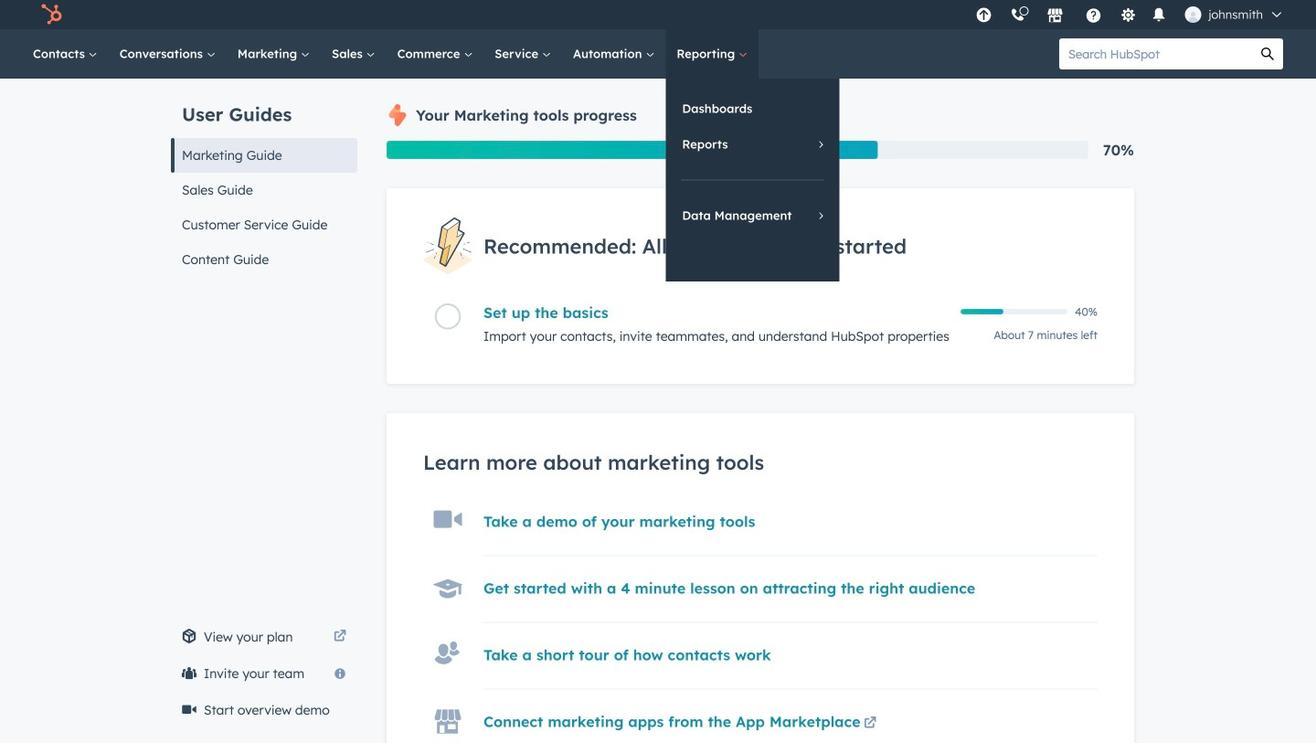 Task type: locate. For each thing, give the bounding box(es) containing it.
[object object] complete progress bar
[[961, 309, 1004, 315]]

1 vertical spatial link opens in a new window image
[[864, 713, 877, 735]]

link opens in a new window image
[[334, 626, 347, 648], [864, 718, 877, 731]]

menu
[[967, 0, 1295, 29]]

0 horizontal spatial link opens in a new window image
[[334, 626, 347, 648]]

link opens in a new window image
[[334, 631, 347, 644], [864, 713, 877, 735]]

1 vertical spatial link opens in a new window image
[[864, 718, 877, 731]]

0 vertical spatial link opens in a new window image
[[334, 631, 347, 644]]

user guides element
[[171, 79, 357, 277]]

john smith image
[[1185, 6, 1202, 23]]

progress bar
[[387, 141, 878, 159]]

reporting menu
[[666, 79, 840, 282]]



Task type: vqa. For each thing, say whether or not it's contained in the screenshot.
, Log Call/Meeting Activities, Receive An Inbound Call With A Voicemail, Or Record Calls From Third Parties.
no



Task type: describe. For each thing, give the bounding box(es) containing it.
Search HubSpot search field
[[1060, 38, 1253, 69]]

1 horizontal spatial link opens in a new window image
[[864, 713, 877, 735]]

marketplaces image
[[1047, 8, 1064, 25]]

1 horizontal spatial link opens in a new window image
[[864, 718, 877, 731]]

0 vertical spatial link opens in a new window image
[[334, 626, 347, 648]]

0 horizontal spatial link opens in a new window image
[[334, 631, 347, 644]]



